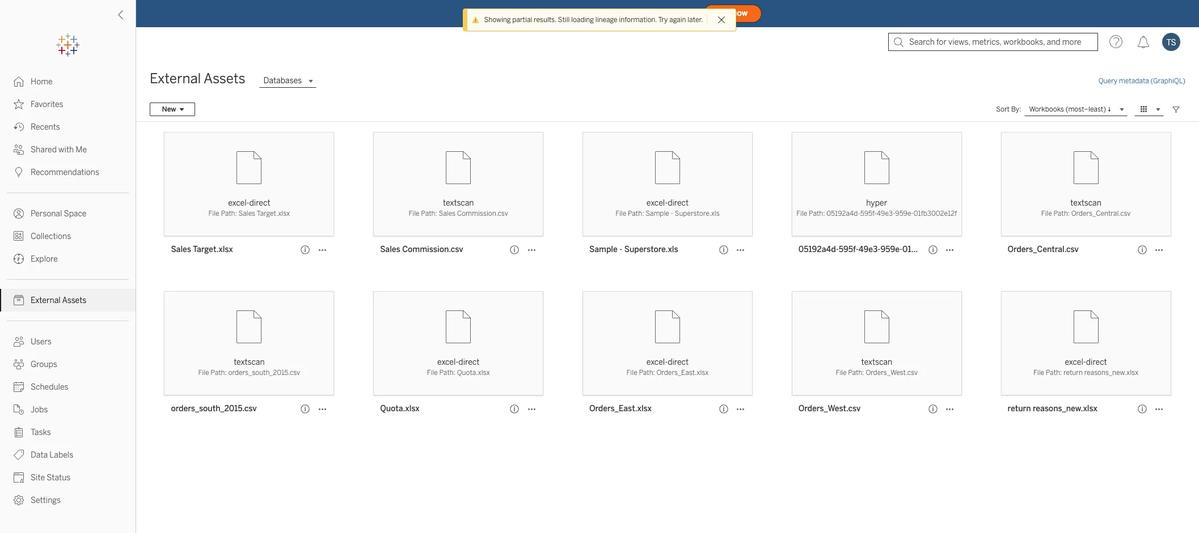 Task type: vqa. For each thing, say whether or not it's contained in the screenshot.
the hyper File Path: 05192a4d-595f-49e3-959e-01fb3002e12f at the top of the page
yes



Task type: describe. For each thing, give the bounding box(es) containing it.
01fb3002e12f inside hyper file path: 05192a4d-595f-49e3-959e-01fb3002e12f
[[914, 210, 957, 218]]

1 horizontal spatial external
[[150, 70, 201, 87]]

later.
[[688, 16, 703, 24]]

(most–least)
[[1066, 105, 1106, 113]]

groups
[[31, 360, 57, 370]]

workbooks (most–least)
[[1029, 105, 1106, 113]]

me
[[76, 145, 87, 155]]

results.
[[534, 16, 556, 24]]

main navigation. press the up and down arrow keys to access links. element
[[0, 70, 136, 512]]

collections link
[[0, 225, 136, 248]]

recents
[[31, 123, 60, 132]]

0 horizontal spatial orders_east.xlsx
[[589, 404, 652, 414]]

loading
[[571, 16, 594, 24]]

file inside textscan file path: sales commission.csv
[[409, 210, 420, 218]]

buy
[[718, 10, 731, 17]]

recommendations link
[[0, 161, 136, 184]]

jobs link
[[0, 399, 136, 421]]

databases
[[264, 76, 302, 86]]

query
[[1099, 77, 1118, 85]]

days
[[620, 8, 637, 18]]

path: inside excel-direct file path: sales target.xlsx
[[221, 210, 237, 218]]

grid view image
[[1139, 104, 1149, 115]]

excel- for return reasons_new.xlsx
[[1065, 358, 1086, 368]]

orders_west.csv inside textscan file path: orders_west.csv
[[866, 369, 918, 377]]

lineage
[[596, 16, 618, 24]]

superstore.xls inside the excel-direct file path: sample - superstore.xls
[[675, 210, 720, 218]]

excel-direct file path: quota.xlsx
[[427, 358, 490, 377]]

groups link
[[0, 353, 136, 376]]

file inside hyper file path: 05192a4d-595f-49e3-959e-01fb3002e12f
[[797, 210, 807, 218]]

13
[[609, 8, 617, 18]]

05192a4d- inside hyper file path: 05192a4d-595f-49e3-959e-01fb3002e12f
[[827, 210, 860, 218]]

settings
[[31, 496, 61, 506]]

excel- for orders_east.xlsx
[[647, 358, 668, 368]]

explore
[[31, 255, 58, 264]]

orders_south_2015.csv inside textscan file path: orders_south_2015.csv
[[228, 369, 300, 377]]

assets inside 'external assets' link
[[62, 296, 86, 306]]

recommendations
[[31, 168, 99, 178]]

schedules
[[31, 383, 68, 393]]

your
[[663, 8, 680, 18]]

by:
[[1011, 106, 1021, 113]]

file inside excel-direct file path: sales target.xlsx
[[209, 210, 219, 218]]

return inside the excel-direct file path: return reasons_new.xlsx
[[1064, 369, 1083, 377]]

query metadata (graphiql) link
[[1099, 77, 1186, 85]]

file inside excel-direct file path: orders_east.xlsx
[[627, 369, 637, 377]]

showing
[[484, 16, 511, 24]]

direct for orders_east.xlsx
[[668, 358, 689, 368]]

new
[[162, 106, 176, 113]]

file inside textscan file path: orders_west.csv
[[836, 369, 847, 377]]

direct for return reasons_new.xlsx
[[1086, 358, 1107, 368]]

have
[[589, 8, 607, 18]]

jobs
[[31, 406, 48, 415]]

return reasons_new.xlsx
[[1008, 404, 1098, 414]]

0 horizontal spatial quota.xlsx
[[380, 404, 420, 414]]

collections
[[31, 232, 71, 242]]

site status
[[31, 474, 71, 483]]

personal space
[[31, 209, 86, 219]]

1 vertical spatial reasons_new.xlsx
[[1033, 404, 1098, 414]]

workbooks (most–least) button
[[1025, 103, 1128, 116]]

external assets inside the main navigation. press the up and down arrow keys to access links. element
[[31, 296, 86, 306]]

home link
[[0, 70, 136, 93]]

1 vertical spatial sample
[[589, 245, 618, 255]]

excel- for sample - superstore.xls
[[647, 199, 668, 208]]

sales target.xlsx
[[171, 245, 233, 255]]

now
[[732, 10, 748, 17]]

path: inside textscan file path: orders_west.csv
[[848, 369, 864, 377]]

excel- for sales target.xlsx
[[228, 199, 249, 208]]

metadata
[[1119, 77, 1149, 85]]

sample - superstore.xls
[[589, 245, 678, 255]]

favorites
[[31, 100, 63, 109]]

showing partial results. still loading lineage information. try again later.
[[484, 16, 703, 24]]

1 vertical spatial 49e3-
[[859, 245, 881, 255]]

data
[[31, 451, 48, 461]]

- inside the excel-direct file path: sample - superstore.xls
[[671, 210, 673, 218]]

direct for quota.xlsx
[[459, 358, 480, 368]]

1 vertical spatial commission.csv
[[402, 245, 463, 255]]

users
[[31, 338, 52, 347]]

path: inside the excel-direct file path: sample - superstore.xls
[[628, 210, 644, 218]]

shared with me link
[[0, 138, 136, 161]]

with
[[58, 145, 74, 155]]

file inside the excel-direct file path: sample - superstore.xls
[[616, 210, 626, 218]]

space
[[64, 209, 86, 219]]

file inside excel-direct file path: quota.xlsx
[[427, 369, 438, 377]]

schedules link
[[0, 376, 136, 399]]

path: inside textscan file path: orders_south_2015.csv
[[211, 369, 227, 377]]

excel-direct file path: orders_east.xlsx
[[627, 358, 709, 377]]

shared
[[31, 145, 57, 155]]

left
[[639, 8, 652, 18]]

textscan for orders_central.csv
[[1071, 199, 1102, 208]]

shared with me
[[31, 145, 87, 155]]

file inside textscan file path: orders_south_2015.csv
[[198, 369, 209, 377]]

recents link
[[0, 116, 136, 138]]

status
[[47, 474, 71, 483]]

explore link
[[0, 248, 136, 271]]

partial
[[512, 16, 532, 24]]

tasks link
[[0, 421, 136, 444]]

users link
[[0, 331, 136, 353]]

quota.xlsx inside excel-direct file path: quota.xlsx
[[457, 369, 490, 377]]

excel- for quota.xlsx
[[437, 358, 459, 368]]

information.
[[619, 16, 657, 24]]

path: inside excel-direct file path: orders_east.xlsx
[[639, 369, 655, 377]]

textscan file path: orders_central.csv
[[1041, 199, 1131, 218]]

tasks
[[31, 428, 51, 438]]

external inside the main navigation. press the up and down arrow keys to access links. element
[[31, 296, 61, 306]]



Task type: locate. For each thing, give the bounding box(es) containing it.
data labels
[[31, 451, 73, 461]]

05192a4d-
[[827, 210, 860, 218], [799, 245, 839, 255]]

direct for sample - superstore.xls
[[668, 199, 689, 208]]

file
[[209, 210, 219, 218], [409, 210, 420, 218], [616, 210, 626, 218], [797, 210, 807, 218], [1041, 210, 1052, 218], [198, 369, 209, 377], [427, 369, 438, 377], [627, 369, 637, 377], [836, 369, 847, 377], [1034, 369, 1044, 377]]

0 vertical spatial 05192a4d-
[[827, 210, 860, 218]]

textscan file path: sales commission.csv
[[409, 199, 508, 218]]

0 vertical spatial orders_east.xlsx
[[657, 369, 709, 377]]

warning image
[[472, 16, 480, 24]]

excel- inside the excel-direct file path: return reasons_new.xlsx
[[1065, 358, 1086, 368]]

orders_south_2015.csv
[[228, 369, 300, 377], [171, 404, 257, 414]]

0 vertical spatial assets
[[204, 70, 245, 87]]

1 horizontal spatial -
[[671, 210, 673, 218]]

1 horizontal spatial orders_west.csv
[[866, 369, 918, 377]]

trial.
[[682, 8, 699, 18]]

query metadata (graphiql)
[[1099, 77, 1186, 85]]

personal space link
[[0, 203, 136, 225]]

workbooks
[[1029, 105, 1064, 113]]

try
[[658, 16, 668, 24]]

commission.csv
[[457, 210, 508, 218], [402, 245, 463, 255]]

quota.xlsx
[[457, 369, 490, 377], [380, 404, 420, 414]]

0 vertical spatial sample
[[646, 210, 669, 218]]

595f- down hyper
[[860, 210, 877, 218]]

excel- inside the excel-direct file path: sample - superstore.xls
[[647, 199, 668, 208]]

0 vertical spatial quota.xlsx
[[457, 369, 490, 377]]

labels
[[50, 451, 73, 461]]

orders_east.xlsx
[[657, 369, 709, 377], [589, 404, 652, 414]]

959e- inside hyper file path: 05192a4d-595f-49e3-959e-01fb3002e12f
[[895, 210, 914, 218]]

textscan
[[443, 199, 474, 208], [1071, 199, 1102, 208], [234, 358, 265, 368], [861, 358, 892, 368]]

excel-direct file path: sample - superstore.xls
[[616, 199, 720, 218]]

external assets
[[150, 70, 245, 87], [31, 296, 86, 306]]

new button
[[150, 103, 195, 116]]

excel-
[[228, 199, 249, 208], [647, 199, 668, 208], [437, 358, 459, 368], [647, 358, 668, 368], [1065, 358, 1086, 368]]

0 vertical spatial orders_central.csv
[[1071, 210, 1131, 218]]

0 vertical spatial superstore.xls
[[675, 210, 720, 218]]

textscan inside textscan file path: orders_west.csv
[[861, 358, 892, 368]]

textscan inside textscan file path: sales commission.csv
[[443, 199, 474, 208]]

external assets up new "popup button"
[[150, 70, 245, 87]]

direct inside excel-direct file path: orders_east.xlsx
[[668, 358, 689, 368]]

959e- down hyper file path: 05192a4d-595f-49e3-959e-01fb3002e12f
[[881, 245, 903, 255]]

0 horizontal spatial assets
[[62, 296, 86, 306]]

959e- up 05192a4d-595f-49e3-959e-01fb3002e12f
[[895, 210, 914, 218]]

direct inside the excel-direct file path: sample - superstore.xls
[[668, 199, 689, 208]]

0 vertical spatial 595f-
[[860, 210, 877, 218]]

hyper file path: 05192a4d-595f-49e3-959e-01fb3002e12f
[[797, 199, 957, 218]]

buy now
[[718, 10, 748, 17]]

0 vertical spatial commission.csv
[[457, 210, 508, 218]]

49e3- inside hyper file path: 05192a4d-595f-49e3-959e-01fb3002e12f
[[877, 210, 895, 218]]

0 vertical spatial target.xlsx
[[257, 210, 290, 218]]

1 vertical spatial orders_south_2015.csv
[[171, 404, 257, 414]]

excel-direct file path: return reasons_new.xlsx
[[1034, 358, 1139, 377]]

0 horizontal spatial target.xlsx
[[193, 245, 233, 255]]

sales inside excel-direct file path: sales target.xlsx
[[239, 210, 255, 218]]

0 horizontal spatial external
[[31, 296, 61, 306]]

1 horizontal spatial external assets
[[150, 70, 245, 87]]

orders_central.csv
[[1071, 210, 1131, 218], [1008, 245, 1079, 255]]

hyper
[[866, 199, 887, 208]]

path:
[[221, 210, 237, 218], [421, 210, 437, 218], [628, 210, 644, 218], [809, 210, 825, 218], [1054, 210, 1070, 218], [211, 369, 227, 377], [439, 369, 456, 377], [639, 369, 655, 377], [848, 369, 864, 377], [1046, 369, 1062, 377]]

49e3-
[[877, 210, 895, 218], [859, 245, 881, 255]]

direct
[[249, 199, 270, 208], [668, 199, 689, 208], [459, 358, 480, 368], [668, 358, 689, 368], [1086, 358, 1107, 368]]

data labels link
[[0, 444, 136, 467]]

assets
[[204, 70, 245, 87], [62, 296, 86, 306]]

buy now button
[[703, 5, 762, 23]]

1 vertical spatial external assets
[[31, 296, 86, 306]]

textscan for sales commission.csv
[[443, 199, 474, 208]]

0 vertical spatial 49e3-
[[877, 210, 895, 218]]

external assets up users link
[[31, 296, 86, 306]]

path: inside textscan file path: orders_central.csv
[[1054, 210, 1070, 218]]

personal
[[31, 209, 62, 219]]

textscan inside textscan file path: orders_central.csv
[[1071, 199, 1102, 208]]

05192a4d-595f-49e3-959e-01fb3002e12f
[[799, 245, 955, 255]]

595f- down hyper file path: 05192a4d-595f-49e3-959e-01fb3002e12f
[[839, 245, 859, 255]]

1 vertical spatial 595f-
[[839, 245, 859, 255]]

49e3- down hyper file path: 05192a4d-595f-49e3-959e-01fb3002e12f
[[859, 245, 881, 255]]

1 horizontal spatial orders_east.xlsx
[[657, 369, 709, 377]]

Search for views, metrics, workbooks, and more text field
[[888, 33, 1098, 51]]

0 vertical spatial 01fb3002e12f
[[914, 210, 957, 218]]

1 vertical spatial 01fb3002e12f
[[903, 245, 955, 255]]

1 vertical spatial return
[[1008, 404, 1031, 414]]

595f- inside hyper file path: 05192a4d-595f-49e3-959e-01fb3002e12f
[[860, 210, 877, 218]]

1 vertical spatial orders_east.xlsx
[[589, 404, 652, 414]]

textscan for orders_south_2015.csv
[[234, 358, 265, 368]]

0 vertical spatial external
[[150, 70, 201, 87]]

1 vertical spatial assets
[[62, 296, 86, 306]]

excel-direct file path: sales target.xlsx
[[209, 199, 290, 218]]

sales inside textscan file path: sales commission.csv
[[439, 210, 456, 218]]

site status link
[[0, 467, 136, 490]]

0 vertical spatial reasons_new.xlsx
[[1084, 369, 1139, 377]]

again
[[669, 16, 686, 24]]

0 vertical spatial 959e-
[[895, 210, 914, 218]]

target.xlsx
[[257, 210, 290, 218], [193, 245, 233, 255]]

commission.csv inside textscan file path: sales commission.csv
[[457, 210, 508, 218]]

1 horizontal spatial target.xlsx
[[257, 210, 290, 218]]

1 vertical spatial superstore.xls
[[624, 245, 678, 255]]

0 horizontal spatial orders_west.csv
[[799, 404, 861, 414]]

orders_east.xlsx inside excel-direct file path: orders_east.xlsx
[[657, 369, 709, 377]]

file inside the excel-direct file path: return reasons_new.xlsx
[[1034, 369, 1044, 377]]

49e3- down hyper
[[877, 210, 895, 218]]

1 vertical spatial 05192a4d-
[[799, 245, 839, 255]]

0 horizontal spatial 595f-
[[839, 245, 859, 255]]

sales commission.csv
[[380, 245, 463, 255]]

(graphiql)
[[1151, 77, 1186, 85]]

external up new "popup button"
[[150, 70, 201, 87]]

excel- inside excel-direct file path: quota.xlsx
[[437, 358, 459, 368]]

you have 13 days left in your trial.
[[573, 8, 699, 18]]

0 vertical spatial -
[[671, 210, 673, 218]]

0 vertical spatial orders_west.csv
[[866, 369, 918, 377]]

showing partial results. still loading lineage information. try again later. alert
[[484, 15, 703, 25]]

1 vertical spatial quota.xlsx
[[380, 404, 420, 414]]

still
[[558, 16, 570, 24]]

0 vertical spatial return
[[1064, 369, 1083, 377]]

0 horizontal spatial -
[[620, 245, 622, 255]]

home
[[31, 77, 53, 87]]

sort by:
[[996, 106, 1021, 113]]

1 horizontal spatial 595f-
[[860, 210, 877, 218]]

in
[[654, 8, 661, 18]]

sort
[[996, 106, 1010, 113]]

orders_central.csv inside textscan file path: orders_central.csv
[[1071, 210, 1131, 218]]

0 horizontal spatial external assets
[[31, 296, 86, 306]]

sample inside the excel-direct file path: sample - superstore.xls
[[646, 210, 669, 218]]

textscan file path: orders_south_2015.csv
[[198, 358, 300, 377]]

databases button
[[259, 74, 317, 88]]

target.xlsx inside excel-direct file path: sales target.xlsx
[[257, 210, 290, 218]]

navigation panel element
[[0, 34, 136, 512]]

file inside textscan file path: orders_central.csv
[[1041, 210, 1052, 218]]

0 horizontal spatial return
[[1008, 404, 1031, 414]]

direct inside the excel-direct file path: return reasons_new.xlsx
[[1086, 358, 1107, 368]]

excel- inside excel-direct file path: sales target.xlsx
[[228, 199, 249, 208]]

external down explore
[[31, 296, 61, 306]]

path: inside hyper file path: 05192a4d-595f-49e3-959e-01fb3002e12f
[[809, 210, 825, 218]]

1 vertical spatial external
[[31, 296, 61, 306]]

direct inside excel-direct file path: sales target.xlsx
[[249, 199, 270, 208]]

direct for sales target.xlsx
[[249, 199, 270, 208]]

0 vertical spatial external assets
[[150, 70, 245, 87]]

1 horizontal spatial sample
[[646, 210, 669, 218]]

direct inside excel-direct file path: quota.xlsx
[[459, 358, 480, 368]]

textscan inside textscan file path: orders_south_2015.csv
[[234, 358, 265, 368]]

1 vertical spatial orders_central.csv
[[1008, 245, 1079, 255]]

external
[[150, 70, 201, 87], [31, 296, 61, 306]]

1 vertical spatial 959e-
[[881, 245, 903, 255]]

reasons_new.xlsx inside the excel-direct file path: return reasons_new.xlsx
[[1084, 369, 1139, 377]]

reasons_new.xlsx
[[1084, 369, 1139, 377], [1033, 404, 1098, 414]]

path: inside excel-direct file path: quota.xlsx
[[439, 369, 456, 377]]

0 horizontal spatial sample
[[589, 245, 618, 255]]

textscan file path: orders_west.csv
[[836, 358, 918, 377]]

0 vertical spatial orders_south_2015.csv
[[228, 369, 300, 377]]

external assets link
[[0, 289, 136, 312]]

site
[[31, 474, 45, 483]]

settings link
[[0, 490, 136, 512]]

1 vertical spatial orders_west.csv
[[799, 404, 861, 414]]

1 horizontal spatial return
[[1064, 369, 1083, 377]]

1 horizontal spatial quota.xlsx
[[457, 369, 490, 377]]

01fb3002e12f
[[914, 210, 957, 218], [903, 245, 955, 255]]

excel- inside excel-direct file path: orders_east.xlsx
[[647, 358, 668, 368]]

path: inside textscan file path: sales commission.csv
[[421, 210, 437, 218]]

1 vertical spatial target.xlsx
[[193, 245, 233, 255]]

favorites link
[[0, 93, 136, 116]]

1 horizontal spatial assets
[[204, 70, 245, 87]]

1 vertical spatial -
[[620, 245, 622, 255]]

you
[[573, 8, 587, 18]]

orders_west.csv
[[866, 369, 918, 377], [799, 404, 861, 414]]

path: inside the excel-direct file path: return reasons_new.xlsx
[[1046, 369, 1062, 377]]

textscan for orders_west.csv
[[861, 358, 892, 368]]



